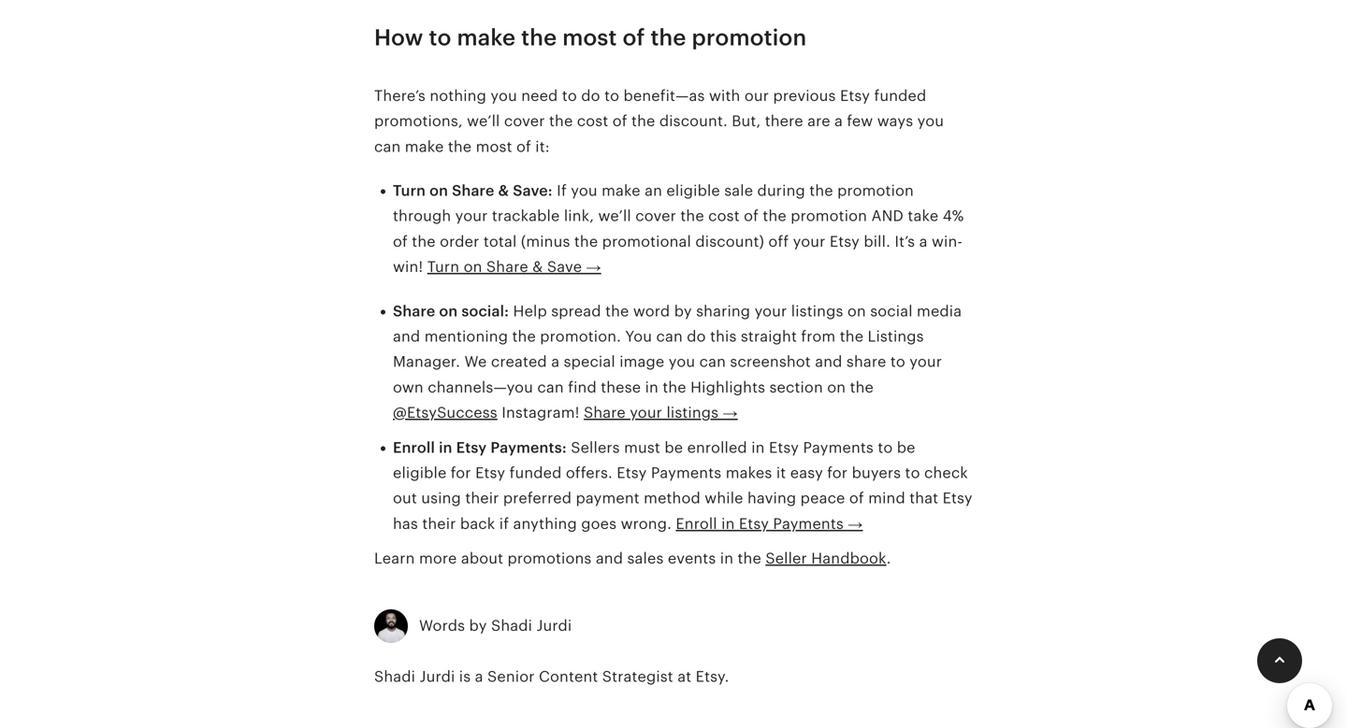 Task type: vqa. For each thing, say whether or not it's contained in the screenshot.
1st 5.0 from the top
no



Task type: describe. For each thing, give the bounding box(es) containing it.
with
[[709, 87, 741, 104]]

of left it:
[[517, 138, 531, 155]]

enroll in etsy payments → link
[[676, 516, 863, 533]]

mind
[[869, 490, 906, 507]]

cost inside there's nothing you need to do to benefit—as with our previous etsy funded promotions, we'll cover the cost of the discount. but, there are a few ways you can make the most of it:
[[577, 113, 609, 130]]

sale
[[724, 182, 753, 199]]

the up benefit—as
[[651, 25, 686, 51]]

your up 'straight'
[[755, 303, 787, 320]]

seller handbook link
[[766, 551, 887, 568]]

the up off
[[763, 208, 787, 225]]

@etsysuccess
[[393, 405, 498, 422]]

total
[[484, 233, 517, 250]]

save
[[547, 259, 582, 276]]

this
[[710, 328, 737, 345]]

more
[[419, 551, 457, 568]]

you left need
[[491, 87, 517, 104]]

previous
[[773, 87, 836, 104]]

the up turn on share & save:
[[448, 138, 472, 155]]

your down the listings
[[910, 354, 942, 371]]

avatar image for shadi jurdi image
[[374, 598, 408, 655]]

can right the you
[[656, 328, 683, 345]]

we'll inside there's nothing you need to do to benefit—as with our previous etsy funded promotions, we'll cover the cost of the discount. but, there are a few ways you can make the most of it:
[[467, 113, 500, 130]]

mentioning
[[425, 328, 508, 345]]

social
[[870, 303, 913, 320]]

seller
[[766, 551, 807, 568]]

etsy down 'must'
[[617, 465, 647, 482]]

the up the share
[[840, 328, 864, 345]]

share on social:
[[393, 303, 509, 320]]

save:
[[513, 182, 553, 199]]

section
[[770, 379, 823, 396]]

etsy down "@etsysuccess" "link"
[[456, 440, 487, 456]]

while
[[705, 490, 743, 507]]

to inside help spread the word by sharing your listings on social media and mentioning the promotion. you can do this straight from the listings manager. we created a special image you can screenshot and share to your own channels—you can find these in the highlights section on the @etsysuccess instagram! share your listings →
[[891, 354, 906, 371]]

of inside sellers must be enrolled in etsy payments to be eligible for etsy funded offers. etsy payments makes it easy for buyers to check out using their preferred payment method while having peace of mind that etsy has their back if anything goes wrong.
[[850, 490, 864, 507]]

1 be from the left
[[665, 440, 683, 456]]

shadi jurdi is a senior content strategist at etsy.
[[374, 669, 729, 686]]

2 be from the left
[[897, 440, 916, 456]]

in right the events at bottom
[[720, 551, 734, 568]]

wrong.
[[621, 516, 672, 533]]

media
[[917, 303, 962, 320]]

turn on share & save → link
[[427, 259, 601, 276]]

the down through in the left of the page
[[412, 233, 436, 250]]

the up need
[[521, 25, 557, 51]]

of down sale
[[744, 208, 759, 225]]

sales
[[627, 551, 664, 568]]

to left benefit—as
[[605, 87, 620, 104]]

promotions
[[508, 551, 592, 568]]

check
[[924, 465, 968, 482]]

strategist
[[602, 669, 674, 686]]

straight
[[741, 328, 797, 345]]

listings
[[868, 328, 924, 345]]

your up 'must'
[[630, 405, 663, 422]]

eligible inside if you make an eligible sale during the promotion through your trackable link, we'll cover the cost of the promotion and take 4% of the order total (minus the promotional discount) off your etsy bill. it's a win- win!
[[667, 182, 720, 199]]

the up it:
[[549, 113, 573, 130]]

on right section
[[827, 379, 846, 396]]

highlights
[[691, 379, 766, 396]]

it:
[[536, 138, 550, 155]]

it's
[[895, 233, 915, 250]]

in inside help spread the word by sharing your listings on social media and mentioning the promotion. you can do this straight from the listings manager. we created a special image you can screenshot and share to your own channels—you can find these in the highlights section on the @etsysuccess instagram! share your listings →
[[645, 379, 659, 396]]

special
[[564, 354, 616, 371]]

can inside there's nothing you need to do to benefit—as with our previous etsy funded promotions, we'll cover the cost of the discount. but, there are a few ways you can make the most of it:
[[374, 138, 401, 155]]

spread
[[551, 303, 601, 320]]

etsy up it
[[769, 440, 799, 456]]

has
[[393, 516, 418, 533]]

of down benefit—as
[[613, 113, 628, 130]]

1 vertical spatial payments
[[651, 465, 722, 482]]

etsy down enroll in etsy payments:
[[475, 465, 505, 482]]

payments:
[[491, 440, 567, 456]]

few
[[847, 113, 873, 130]]

take
[[908, 208, 939, 225]]

1 vertical spatial listings
[[667, 405, 719, 422]]

must
[[624, 440, 661, 456]]

4%
[[943, 208, 964, 225]]

these
[[601, 379, 641, 396]]

there
[[765, 113, 803, 130]]

the up discount) on the right of the page
[[681, 208, 704, 225]]

0 horizontal spatial their
[[422, 516, 456, 533]]

payment
[[576, 490, 640, 507]]

on for share on social:
[[439, 303, 458, 320]]

by inside help spread the word by sharing your listings on social media and mentioning the promotion. you can do this straight from the listings manager. we created a special image you can screenshot and share to your own channels—you can find these in the highlights section on the @etsysuccess instagram! share your listings →
[[674, 303, 692, 320]]

we
[[465, 354, 487, 371]]

peace
[[801, 490, 845, 507]]

trackable
[[492, 208, 560, 225]]

discount)
[[696, 233, 765, 250]]

that
[[910, 490, 939, 507]]

preferred
[[503, 490, 572, 507]]

through
[[393, 208, 451, 225]]

find
[[568, 379, 597, 396]]

0 vertical spatial payments
[[803, 440, 874, 456]]

turn on share & save →
[[427, 259, 601, 276]]

share
[[847, 354, 887, 371]]

bill.
[[864, 233, 891, 250]]

there's
[[374, 87, 426, 104]]

nothing
[[430, 87, 487, 104]]

most inside there's nothing you need to do to benefit—as with our previous etsy funded promotions, we'll cover the cost of the discount. but, there are a few ways you can make the most of it:
[[476, 138, 512, 155]]

screenshot
[[730, 354, 811, 371]]

promotions,
[[374, 113, 463, 130]]

win-
[[932, 233, 963, 250]]

funded for preferred
[[510, 465, 562, 482]]

on for turn on share & save:
[[430, 182, 448, 199]]

.
[[887, 551, 891, 568]]

your down turn on share & save:
[[455, 208, 488, 225]]

can down this
[[700, 354, 726, 371]]

enroll in etsy payments →
[[676, 516, 863, 533]]

need
[[521, 87, 558, 104]]

share your listings → link
[[584, 405, 738, 422]]

buyers
[[852, 465, 901, 482]]

on for turn on share & save →
[[464, 259, 482, 276]]

you right ways
[[918, 113, 944, 130]]

enroll for enroll in etsy payments →
[[676, 516, 717, 533]]

social:
[[462, 303, 509, 320]]

the up created
[[512, 328, 536, 345]]

to up buyers
[[878, 440, 893, 456]]

how
[[374, 25, 423, 51]]

but,
[[732, 113, 761, 130]]

learn more about promotions and sales events in the seller handbook .
[[374, 551, 891, 568]]

an
[[645, 182, 663, 199]]

ways
[[877, 113, 913, 130]]

of up win!
[[393, 233, 408, 250]]

you inside help spread the word by sharing your listings on social media and mentioning the promotion. you can do this straight from the listings manager. we created a special image you can screenshot and share to your own channels—you can find these in the highlights section on the @etsysuccess instagram! share your listings →
[[669, 354, 695, 371]]

image
[[620, 354, 665, 371]]

if
[[557, 182, 567, 199]]

& for save:
[[498, 182, 509, 199]]

if
[[499, 516, 509, 533]]



Task type: locate. For each thing, give the bounding box(es) containing it.
0 horizontal spatial cost
[[577, 113, 609, 130]]

make for if you make an eligible sale during the promotion through your trackable link, we'll cover the cost of the promotion and take 4% of the order total (minus the promotional discount) off your etsy bill. it's a win- win!
[[602, 182, 641, 199]]

1 horizontal spatial eligible
[[667, 182, 720, 199]]

eligible inside sellers must be enrolled in etsy payments to be eligible for etsy funded offers. etsy payments makes it easy for buyers to check out using their preferred payment method while having peace of mind that etsy has their back if anything goes wrong.
[[393, 465, 447, 482]]

back
[[460, 516, 495, 533]]

by right word
[[674, 303, 692, 320]]

&
[[498, 182, 509, 199], [533, 259, 543, 276]]

enroll up the events at bottom
[[676, 516, 717, 533]]

1 vertical spatial and
[[815, 354, 843, 371]]

a right it's
[[919, 233, 928, 250]]

in
[[645, 379, 659, 396], [439, 440, 453, 456], [752, 440, 765, 456], [722, 516, 735, 533], [720, 551, 734, 568]]

enroll in etsy payments:
[[393, 440, 567, 456]]

share inside help spread the word by sharing your listings on social media and mentioning the promotion. you can do this straight from the listings manager. we created a special image you can screenshot and share to your own channels—you can find these in the highlights section on the @etsysuccess instagram! share your listings →
[[584, 405, 626, 422]]

if you make an eligible sale during the promotion through your trackable link, we'll cover the cost of the promotion and take 4% of the order total (minus the promotional discount) off your etsy bill. it's a win- win!
[[393, 182, 964, 276]]

@etsysuccess link
[[393, 405, 498, 422]]

0 horizontal spatial make
[[405, 138, 444, 155]]

1 vertical spatial enroll
[[676, 516, 717, 533]]

help spread the word by sharing your listings on social media and mentioning the promotion. you can do this straight from the listings manager. we created a special image you can screenshot and share to your own channels—you can find these in the highlights section on the @etsysuccess instagram! share your listings →
[[393, 303, 962, 422]]

sellers
[[571, 440, 620, 456]]

0 horizontal spatial enroll
[[393, 440, 435, 456]]

your
[[455, 208, 488, 225], [793, 233, 826, 250], [755, 303, 787, 320], [910, 354, 942, 371], [630, 405, 663, 422]]

0 vertical spatial most
[[563, 25, 617, 51]]

win!
[[393, 259, 423, 276]]

handbook
[[811, 551, 887, 568]]

1 horizontal spatial listings
[[791, 303, 844, 320]]

listings up from on the right
[[791, 303, 844, 320]]

0 vertical spatial cover
[[504, 113, 545, 130]]

0 vertical spatial promotion
[[692, 25, 807, 51]]

0 horizontal spatial shadi
[[374, 669, 416, 686]]

1 vertical spatial most
[[476, 138, 512, 155]]

own
[[393, 379, 424, 396]]

instagram!
[[502, 405, 580, 422]]

cover down need
[[504, 113, 545, 130]]

& left the save: at left top
[[498, 182, 509, 199]]

1 horizontal spatial be
[[897, 440, 916, 456]]

can up instagram! on the bottom left
[[537, 379, 564, 396]]

the down link,
[[574, 233, 598, 250]]

content
[[539, 669, 598, 686]]

their up back
[[465, 490, 499, 507]]

1 horizontal spatial &
[[533, 259, 543, 276]]

turn on share & save:
[[393, 182, 553, 199]]

→ up handbook
[[848, 516, 863, 533]]

a right are
[[835, 113, 843, 130]]

are
[[808, 113, 831, 130]]

turn for turn on share & save:
[[393, 182, 426, 199]]

1 vertical spatial jurdi
[[420, 669, 455, 686]]

1 horizontal spatial make
[[457, 25, 516, 51]]

1 horizontal spatial their
[[465, 490, 499, 507]]

makes
[[726, 465, 772, 482]]

etsy inside if you make an eligible sale during the promotion through your trackable link, we'll cover the cost of the promotion and take 4% of the order total (minus the promotional discount) off your etsy bill. it's a win- win!
[[830, 233, 860, 250]]

1 horizontal spatial turn
[[427, 259, 460, 276]]

benefit—as
[[624, 87, 705, 104]]

to right need
[[562, 87, 577, 104]]

0 horizontal spatial funded
[[510, 465, 562, 482]]

0 horizontal spatial most
[[476, 138, 512, 155]]

0 horizontal spatial do
[[581, 87, 600, 104]]

discount.
[[660, 113, 728, 130]]

0 vertical spatial turn
[[393, 182, 426, 199]]

1 vertical spatial their
[[422, 516, 456, 533]]

payments up method
[[651, 465, 722, 482]]

2 vertical spatial →
[[848, 516, 863, 533]]

jurdi
[[537, 618, 572, 635], [420, 669, 455, 686]]

1 horizontal spatial and
[[596, 551, 623, 568]]

to right the how
[[429, 25, 451, 51]]

do right need
[[581, 87, 600, 104]]

0 horizontal spatial and
[[393, 328, 420, 345]]

0 horizontal spatial for
[[451, 465, 471, 482]]

their down "using"
[[422, 516, 456, 533]]

manager.
[[393, 354, 460, 371]]

and up manager.
[[393, 328, 420, 345]]

etsy.
[[696, 669, 729, 686]]

cost inside if you make an eligible sale during the promotion through your trackable link, we'll cover the cost of the promotion and take 4% of the order total (minus the promotional discount) off your etsy bill. it's a win- win!
[[708, 208, 740, 225]]

promotion.
[[540, 328, 621, 345]]

etsy inside there's nothing you need to do to benefit—as with our previous etsy funded promotions, we'll cover the cost of the discount. but, there are a few ways you can make the most of it:
[[840, 87, 870, 104]]

events
[[668, 551, 716, 568]]

etsy up few
[[840, 87, 870, 104]]

you
[[491, 87, 517, 104], [918, 113, 944, 130], [571, 182, 598, 199], [669, 354, 695, 371]]

1 vertical spatial eligible
[[393, 465, 447, 482]]

to up that
[[905, 465, 920, 482]]

during
[[758, 182, 806, 199]]

do left this
[[687, 328, 706, 345]]

do inside help spread the word by sharing your listings on social media and mentioning the promotion. you can do this straight from the listings manager. we created a special image you can screenshot and share to your own channels—you can find these in the highlights section on the @etsysuccess instagram! share your listings →
[[687, 328, 706, 345]]

2 horizontal spatial make
[[602, 182, 641, 199]]

your right off
[[793, 233, 826, 250]]

0 vertical spatial cost
[[577, 113, 609, 130]]

turn for turn on share & save →
[[427, 259, 460, 276]]

goes
[[581, 516, 617, 533]]

of up benefit—as
[[623, 25, 645, 51]]

a inside help spread the word by sharing your listings on social media and mentioning the promotion. you can do this straight from the listings manager. we created a special image you can screenshot and share to your own channels—you can find these in the highlights section on the @etsysuccess instagram! share your listings →
[[551, 354, 560, 371]]

etsy down check
[[943, 490, 973, 507]]

for
[[451, 465, 471, 482], [827, 465, 848, 482]]

in up share your listings → link
[[645, 379, 659, 396]]

0 vertical spatial jurdi
[[537, 618, 572, 635]]

cover
[[504, 113, 545, 130], [636, 208, 677, 225]]

0 vertical spatial their
[[465, 490, 499, 507]]

channels—you
[[428, 379, 533, 396]]

jurdi left is
[[420, 669, 455, 686]]

make for how to make the most of the promotion
[[457, 25, 516, 51]]

about
[[461, 551, 504, 568]]

shadi up senior
[[491, 618, 532, 635]]

of left mind
[[850, 490, 864, 507]]

promotion up the and
[[838, 182, 914, 199]]

cover inside if you make an eligible sale during the promotion through your trackable link, we'll cover the cost of the promotion and take 4% of the order total (minus the promotional discount) off your etsy bill. it's a win- win!
[[636, 208, 677, 225]]

1 horizontal spatial we'll
[[598, 208, 631, 225]]

2 for from the left
[[827, 465, 848, 482]]

in down while
[[722, 516, 735, 533]]

eligible
[[667, 182, 720, 199], [393, 465, 447, 482]]

2 vertical spatial make
[[602, 182, 641, 199]]

on left social
[[848, 303, 866, 320]]

funded inside there's nothing you need to do to benefit—as with our previous etsy funded promotions, we'll cover the cost of the discount. but, there are a few ways you can make the most of it:
[[874, 87, 927, 104]]

1 horizontal spatial funded
[[874, 87, 927, 104]]

0 vertical spatial &
[[498, 182, 509, 199]]

by right words
[[469, 618, 487, 635]]

make left an
[[602, 182, 641, 199]]

in inside sellers must be enrolled in etsy payments to be eligible for etsy funded offers. etsy payments makes it easy for buyers to check out using their preferred payment method while having peace of mind that etsy has their back if anything goes wrong.
[[752, 440, 765, 456]]

there's nothing you need to do to benefit—as with our previous etsy funded promotions, we'll cover the cost of the discount. but, there are a few ways you can make the most of it:
[[374, 87, 944, 155]]

method
[[644, 490, 701, 507]]

etsy
[[840, 87, 870, 104], [830, 233, 860, 250], [456, 440, 487, 456], [769, 440, 799, 456], [475, 465, 505, 482], [617, 465, 647, 482], [943, 490, 973, 507], [739, 516, 769, 533]]

1 vertical spatial we'll
[[598, 208, 631, 225]]

0 horizontal spatial be
[[665, 440, 683, 456]]

be right 'must'
[[665, 440, 683, 456]]

be
[[665, 440, 683, 456], [897, 440, 916, 456]]

the up the you
[[605, 303, 629, 320]]

0 horizontal spatial eligible
[[393, 465, 447, 482]]

in up makes
[[752, 440, 765, 456]]

eligible up the out
[[393, 465, 447, 482]]

cover inside there's nothing you need to do to benefit—as with our previous etsy funded promotions, we'll cover the cost of the discount. but, there are a few ways you can make the most of it:
[[504, 113, 545, 130]]

words by shadi jurdi
[[419, 618, 572, 635]]

you right image
[[669, 354, 695, 371]]

funded for ways
[[874, 87, 927, 104]]

our
[[745, 87, 769, 104]]

0 horizontal spatial →
[[586, 259, 601, 276]]

1 horizontal spatial by
[[674, 303, 692, 320]]

on up through in the left of the page
[[430, 182, 448, 199]]

0 horizontal spatial listings
[[667, 405, 719, 422]]

share up 'order'
[[452, 182, 495, 199]]

shadi down avatar image for shadi jurdi
[[374, 669, 416, 686]]

0 vertical spatial make
[[457, 25, 516, 51]]

enroll for enroll in etsy payments:
[[393, 440, 435, 456]]

→ inside help spread the word by sharing your listings on social media and mentioning the promotion. you can do this straight from the listings manager. we created a special image you can screenshot and share to your own channels—you can find these in the highlights section on the @etsysuccess instagram! share your listings →
[[723, 405, 738, 422]]

1 vertical spatial shadi
[[374, 669, 416, 686]]

sharing
[[696, 303, 751, 320]]

order
[[440, 233, 479, 250]]

promotion down during
[[791, 208, 867, 225]]

a inside there's nothing you need to do to benefit—as with our previous etsy funded promotions, we'll cover the cost of the discount. but, there are a few ways you can make the most of it:
[[835, 113, 843, 130]]

a inside if you make an eligible sale during the promotion through your trackable link, we'll cover the cost of the promotion and take 4% of the order total (minus the promotional discount) off your etsy bill. it's a win- win!
[[919, 233, 928, 250]]

1 vertical spatial by
[[469, 618, 487, 635]]

make inside if you make an eligible sale during the promotion through your trackable link, we'll cover the cost of the promotion and take 4% of the order total (minus the promotional discount) off your etsy bill. it's a win- win!
[[602, 182, 641, 199]]

make down promotions,
[[405, 138, 444, 155]]

listings
[[791, 303, 844, 320], [667, 405, 719, 422]]

1 vertical spatial →
[[723, 405, 738, 422]]

listings up enrolled
[[667, 405, 719, 422]]

1 vertical spatial promotion
[[838, 182, 914, 199]]

turn down 'order'
[[427, 259, 460, 276]]

0 vertical spatial enroll
[[393, 440, 435, 456]]

0 vertical spatial and
[[393, 328, 420, 345]]

using
[[421, 490, 461, 507]]

from
[[801, 328, 836, 345]]

1 horizontal spatial →
[[723, 405, 738, 422]]

2 vertical spatial payments
[[773, 516, 844, 533]]

do inside there's nothing you need to do to benefit—as with our previous etsy funded promotions, we'll cover the cost of the discount. but, there are a few ways you can make the most of it:
[[581, 87, 600, 104]]

0 horizontal spatial we'll
[[467, 113, 500, 130]]

2 vertical spatial promotion
[[791, 208, 867, 225]]

it
[[776, 465, 786, 482]]

created
[[491, 354, 547, 371]]

0 horizontal spatial cover
[[504, 113, 545, 130]]

turn up through in the left of the page
[[393, 182, 426, 199]]

be up buyers
[[897, 440, 916, 456]]

shadi
[[491, 618, 532, 635], [374, 669, 416, 686]]

in down @etsysuccess
[[439, 440, 453, 456]]

1 horizontal spatial for
[[827, 465, 848, 482]]

0 vertical spatial do
[[581, 87, 600, 104]]

and down from on the right
[[815, 354, 843, 371]]

1 horizontal spatial cost
[[708, 208, 740, 225]]

share down win!
[[393, 303, 435, 320]]

the
[[521, 25, 557, 51], [651, 25, 686, 51], [549, 113, 573, 130], [632, 113, 655, 130], [448, 138, 472, 155], [810, 182, 833, 199], [681, 208, 704, 225], [763, 208, 787, 225], [412, 233, 436, 250], [574, 233, 598, 250], [605, 303, 629, 320], [512, 328, 536, 345], [840, 328, 864, 345], [663, 379, 687, 396], [850, 379, 874, 396], [738, 551, 762, 568]]

→ down highlights
[[723, 405, 738, 422]]

promotional
[[602, 233, 691, 250]]

0 vertical spatial we'll
[[467, 113, 500, 130]]

on down 'order'
[[464, 259, 482, 276]]

→ right save
[[586, 259, 601, 276]]

to
[[429, 25, 451, 51], [562, 87, 577, 104], [605, 87, 620, 104], [891, 354, 906, 371], [878, 440, 893, 456], [905, 465, 920, 482]]

help
[[513, 303, 547, 320]]

1 horizontal spatial jurdi
[[537, 618, 572, 635]]

to down the listings
[[891, 354, 906, 371]]

you right if
[[571, 182, 598, 199]]

off
[[769, 233, 789, 250]]

0 horizontal spatial turn
[[393, 182, 426, 199]]

how to make the most of the promotion
[[374, 25, 807, 51]]

we'll inside if you make an eligible sale during the promotion through your trackable link, we'll cover the cost of the promotion and take 4% of the order total (minus the promotional discount) off your etsy bill. it's a win- win!
[[598, 208, 631, 225]]

a right is
[[475, 669, 483, 686]]

promotion
[[692, 25, 807, 51], [838, 182, 914, 199], [791, 208, 867, 225]]

1 vertical spatial make
[[405, 138, 444, 155]]

jurdi up shadi jurdi is a senior content strategist at etsy.
[[537, 618, 572, 635]]

for up peace
[[827, 465, 848, 482]]

0 horizontal spatial &
[[498, 182, 509, 199]]

make inside there's nothing you need to do to benefit—as with our previous etsy funded promotions, we'll cover the cost of the discount. but, there are a few ways you can make the most of it:
[[405, 138, 444, 155]]

easy
[[790, 465, 823, 482]]

1 vertical spatial do
[[687, 328, 706, 345]]

a left special
[[551, 354, 560, 371]]

words
[[419, 618, 465, 635]]

make up nothing
[[457, 25, 516, 51]]

0 vertical spatial →
[[586, 259, 601, 276]]

1 vertical spatial funded
[[510, 465, 562, 482]]

the up share your listings → link
[[663, 379, 687, 396]]

share down these at the bottom left of the page
[[584, 405, 626, 422]]

2 horizontal spatial and
[[815, 354, 843, 371]]

etsy left bill.
[[830, 233, 860, 250]]

senior
[[488, 669, 535, 686]]

you
[[625, 328, 652, 345]]

anything
[[513, 516, 577, 533]]

and left sales
[[596, 551, 623, 568]]

1 for from the left
[[451, 465, 471, 482]]

enroll down @etsysuccess
[[393, 440, 435, 456]]

share down total in the left of the page
[[486, 259, 528, 276]]

0 vertical spatial eligible
[[667, 182, 720, 199]]

1 vertical spatial turn
[[427, 259, 460, 276]]

offers.
[[566, 465, 613, 482]]

0 vertical spatial funded
[[874, 87, 927, 104]]

funded inside sellers must be enrolled in etsy payments to be eligible for etsy funded offers. etsy payments makes it easy for buyers to check out using their preferred payment method while having peace of mind that etsy has their back if anything goes wrong.
[[510, 465, 562, 482]]

0 vertical spatial listings
[[791, 303, 844, 320]]

1 horizontal spatial do
[[687, 328, 706, 345]]

turn
[[393, 182, 426, 199], [427, 259, 460, 276]]

(minus
[[521, 233, 570, 250]]

1 vertical spatial &
[[533, 259, 543, 276]]

the down benefit—as
[[632, 113, 655, 130]]

the left seller
[[738, 551, 762, 568]]

0 horizontal spatial jurdi
[[420, 669, 455, 686]]

1 vertical spatial cost
[[708, 208, 740, 225]]

payments down peace
[[773, 516, 844, 533]]

0 horizontal spatial by
[[469, 618, 487, 635]]

the right during
[[810, 182, 833, 199]]

2 horizontal spatial →
[[848, 516, 863, 533]]

for down enroll in etsy payments:
[[451, 465, 471, 482]]

2 vertical spatial and
[[596, 551, 623, 568]]

0 vertical spatial shadi
[[491, 618, 532, 635]]

and
[[872, 208, 904, 225]]

etsy down having
[[739, 516, 769, 533]]

1 horizontal spatial shadi
[[491, 618, 532, 635]]

cover down an
[[636, 208, 677, 225]]

share
[[452, 182, 495, 199], [486, 259, 528, 276], [393, 303, 435, 320], [584, 405, 626, 422]]

cost
[[577, 113, 609, 130], [708, 208, 740, 225]]

& for save
[[533, 259, 543, 276]]

1 horizontal spatial enroll
[[676, 516, 717, 533]]

you inside if you make an eligible sale during the promotion through your trackable link, we'll cover the cost of the promotion and take 4% of the order total (minus the promotional discount) off your etsy bill. it's a win- win!
[[571, 182, 598, 199]]

1 horizontal spatial cover
[[636, 208, 677, 225]]

we'll down nothing
[[467, 113, 500, 130]]

on up mentioning
[[439, 303, 458, 320]]

1 horizontal spatial most
[[563, 25, 617, 51]]

& down the (minus
[[533, 259, 543, 276]]

sellers must be enrolled in etsy payments to be eligible for etsy funded offers. etsy payments makes it easy for buyers to check out using their preferred payment method while having peace of mind that etsy has their back if anything goes wrong.
[[393, 440, 973, 533]]

0 vertical spatial by
[[674, 303, 692, 320]]

at
[[678, 669, 692, 686]]

the down the share
[[850, 379, 874, 396]]

1 vertical spatial cover
[[636, 208, 677, 225]]



